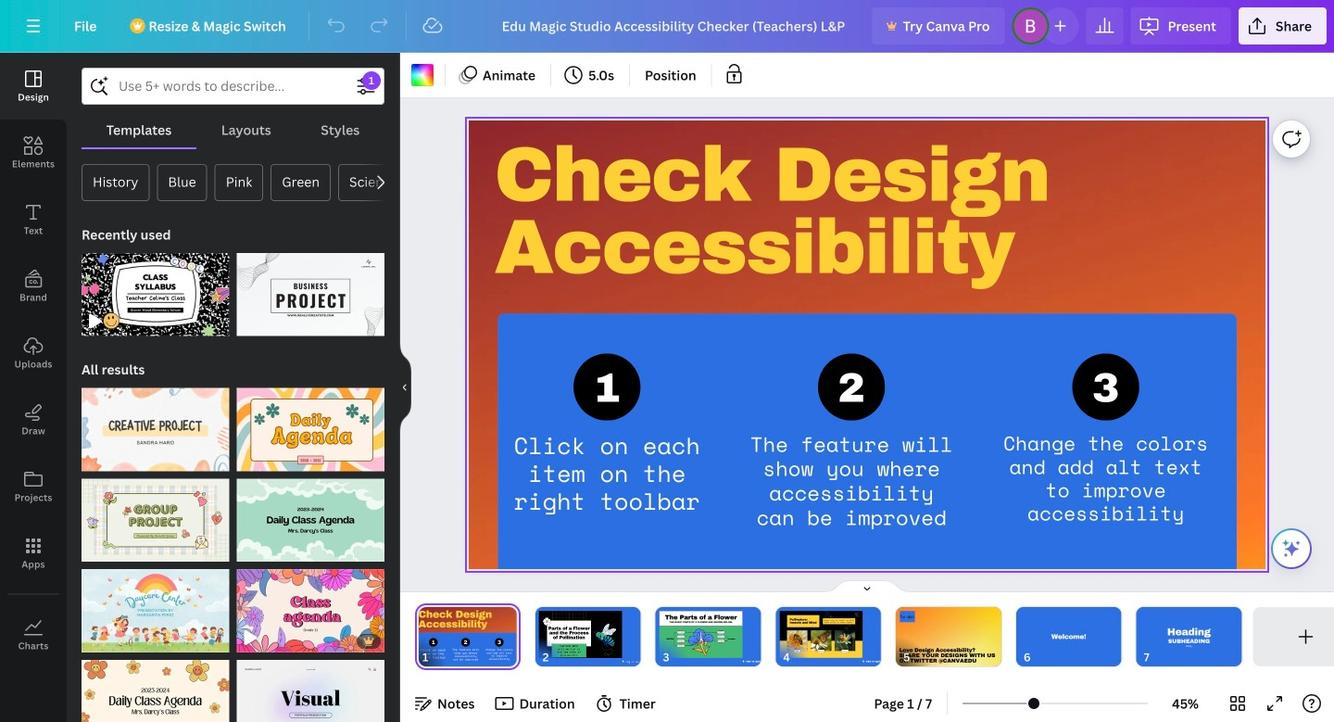 Task type: locate. For each thing, give the bounding box(es) containing it.
colorful scrapbook nostalgia class syllabus blank education presentation group
[[82, 242, 229, 336]]

Design title text field
[[487, 7, 865, 44]]

orange groovy retro daily agenda presentation group
[[237, 377, 385, 471]]

hide image
[[399, 343, 412, 432]]

orange and yellow retro flower power daily class agenda template group
[[82, 649, 229, 722]]

colorful watercolor creative project presentation group
[[82, 377, 229, 471]]

Use 5+ words to describe... search field
[[119, 69, 348, 104]]

canva assistant image
[[1281, 538, 1303, 560]]

gradient minimal portfolio proposal presentation group
[[237, 649, 385, 722]]

green colorful cute aesthetic group project presentation group
[[82, 468, 229, 562]]



Task type: describe. For each thing, give the bounding box(es) containing it.
Zoom button
[[1156, 689, 1216, 718]]

blue green colorful daycare center presentation group
[[82, 558, 229, 652]]

side panel tab list
[[0, 53, 67, 668]]

colorful floral illustrative class agenda presentation group
[[237, 558, 385, 652]]

multicolor clouds daily class agenda template group
[[237, 468, 385, 562]]

page 1 image
[[415, 607, 521, 666]]

hide pages image
[[823, 579, 912, 594]]

Page title text field
[[437, 648, 444, 666]]

grey minimalist business project presentation group
[[237, 242, 385, 336]]

no colour image
[[412, 64, 434, 86]]

main menu bar
[[0, 0, 1335, 53]]



Task type: vqa. For each thing, say whether or not it's contained in the screenshot.
list
no



